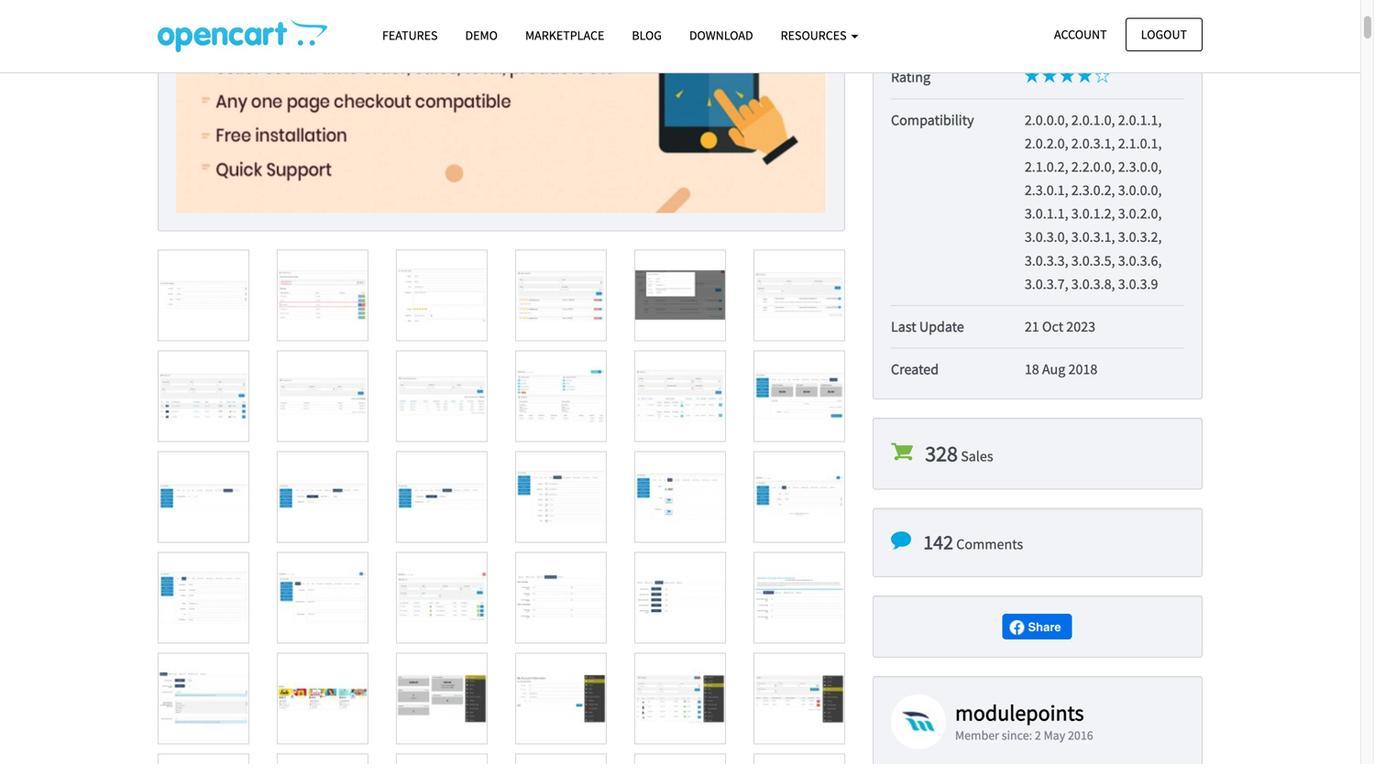 Task type: vqa. For each thing, say whether or not it's contained in the screenshot.
BLOG
yes



Task type: describe. For each thing, give the bounding box(es) containing it.
2.0.0.0,
[[1025, 74, 1069, 92]]

3.0.1.2,
[[1072, 167, 1115, 186]]

compatibility
[[891, 74, 974, 92]]

cart mini image
[[891, 404, 913, 426]]

2.2.0.0,
[[1072, 121, 1115, 139]]

328
[[925, 403, 958, 431]]

modulepoints member since: 2 may 2016
[[955, 662, 1094, 707]]

2
[[1035, 691, 1041, 707]]

demo link
[[452, 19, 512, 51]]

2.1.0.1,
[[1118, 97, 1162, 115]]

resources link
[[767, 19, 872, 51]]

features link
[[369, 19, 452, 51]]

opencart - multivendor | multiseller supplier marketplace image
[[158, 19, 327, 52]]

328 sales
[[925, 403, 994, 431]]

account link
[[1039, 18, 1123, 51]]

3.0.3.1,
[[1072, 191, 1115, 209]]

2.0.3.1,
[[1072, 97, 1115, 115]]

modulepoints
[[955, 662, 1084, 690]]

3.0.2.0,
[[1118, 167, 1162, 186]]

demo
[[465, 27, 498, 44]]

2018
[[1069, 323, 1098, 342]]

2016
[[1068, 691, 1094, 707]]

may
[[1044, 691, 1066, 707]]

aug
[[1042, 323, 1066, 342]]

logout link
[[1126, 18, 1203, 51]]

2.0.2.0,
[[1025, 97, 1069, 115]]

18 aug 2018
[[1025, 323, 1098, 342]]

sales
[[961, 411, 994, 429]]

3.0.0.0,
[[1118, 144, 1162, 162]]

3.0.3.6,
[[1118, 214, 1162, 233]]

2.3.0.0,
[[1118, 121, 1162, 139]]

3.0.3.5,
[[1072, 214, 1115, 233]]

2023
[[1067, 281, 1096, 299]]

2.0.0.0, 2.0.1.0, 2.0.1.1, 2.0.2.0, 2.0.3.1, 2.1.0.1, 2.1.0.2, 2.2.0.0, 2.3.0.0, 2.3.0.1, 2.3.0.2, 3.0.0.0, 3.0.1.1, 3.0.1.2, 3.0.2.0, 3.0.3.0, 3.0.3.1, 3.0.3.2, 3.0.3.3, 3.0.3.5, 3.0.3.6, 3.0.3.7, 3.0.3.8, 3.0.3.9
[[1025, 74, 1162, 256]]

3.0.3.2,
[[1118, 191, 1162, 209]]

download
[[689, 27, 753, 44]]

18
[[1025, 323, 1040, 342]]

blog link
[[618, 19, 676, 51]]

resources
[[781, 27, 849, 44]]

star light image
[[1078, 31, 1092, 46]]



Task type: locate. For each thing, give the bounding box(es) containing it.
1 horizontal spatial star light image
[[1060, 31, 1075, 46]]

142 comments
[[924, 493, 1023, 518]]

2 star light image from the left
[[1060, 31, 1075, 46]]

multivendor | multiseller supplier marketplace image
[[176, 0, 827, 176]]

21
[[1025, 281, 1040, 299]]

star light o image
[[1095, 31, 1110, 46]]

3.0.3.0,
[[1025, 191, 1069, 209]]

blog
[[632, 27, 662, 44]]

3.0.3.3,
[[1025, 214, 1069, 233]]

142
[[924, 493, 954, 518]]

since:
[[1002, 691, 1033, 707]]

2.0.1.0,
[[1072, 74, 1115, 92]]

member
[[955, 691, 999, 707]]

features
[[382, 27, 438, 44]]

2.1.0.2,
[[1025, 121, 1069, 139]]

1 star light image from the left
[[1043, 31, 1057, 46]]

oct
[[1042, 281, 1064, 299]]

star light image
[[1043, 31, 1057, 46], [1060, 31, 1075, 46]]

21 oct 2023
[[1025, 281, 1096, 299]]

0 horizontal spatial star light image
[[1043, 31, 1057, 46]]

download link
[[676, 19, 767, 51]]

3.0.3.8,
[[1072, 238, 1115, 256]]

2.0.1.1,
[[1118, 74, 1162, 92]]

3.0.3.9
[[1118, 238, 1159, 256]]

marketplace link
[[512, 19, 618, 51]]

logout
[[1141, 26, 1187, 43]]

comment image
[[891, 494, 911, 514]]

created
[[891, 323, 939, 342]]

2.3.0.1,
[[1025, 144, 1069, 162]]

account
[[1054, 26, 1107, 43]]

3.0.1.1,
[[1025, 167, 1069, 186]]

comments
[[957, 498, 1023, 517]]

2.3.0.2,
[[1072, 144, 1115, 162]]

modulepoints image
[[891, 658, 946, 713]]

3.0.3.7,
[[1025, 238, 1069, 256]]

marketplace
[[525, 27, 605, 44]]



